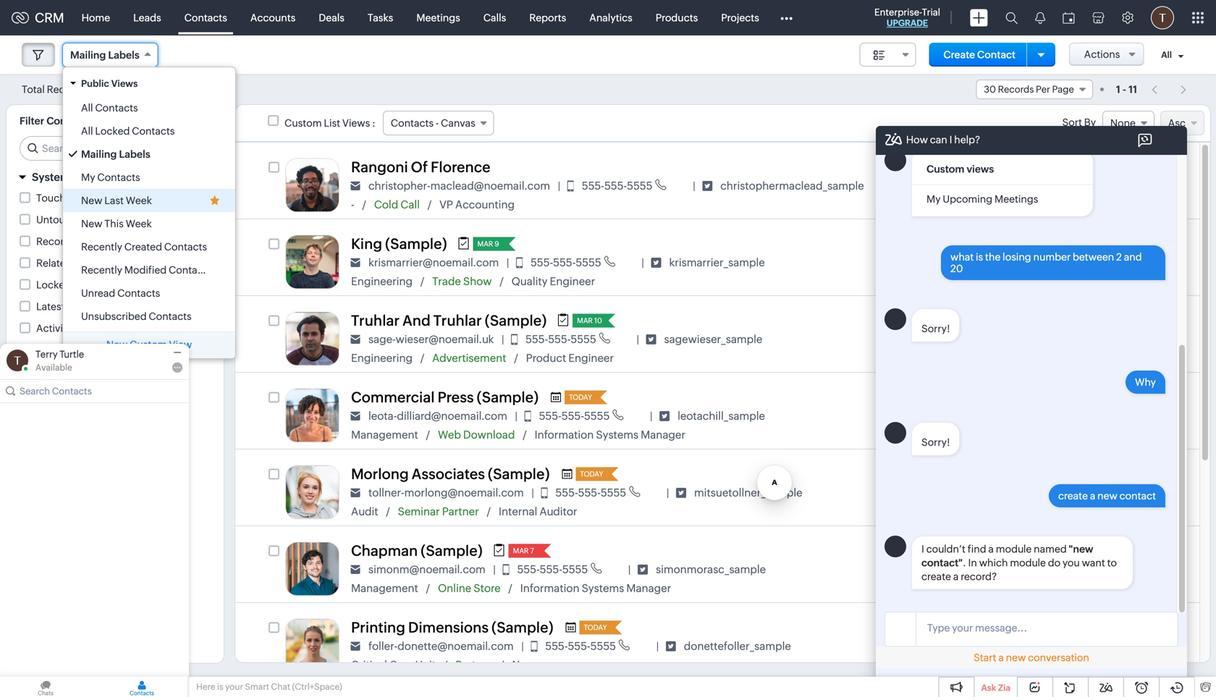 Task type: describe. For each thing, give the bounding box(es) containing it.
(sample) up 'internal'
[[488, 466, 550, 483]]

filter contacts by
[[20, 115, 105, 127]]

mailing inside public views region
[[81, 148, 117, 160]]

create menu image
[[970, 9, 988, 26]]

tasks link
[[356, 0, 405, 35]]

2 ruby from the top
[[975, 476, 1002, 489]]

canvas profile image image for chapman
[[285, 542, 340, 596]]

online store
[[438, 582, 501, 595]]

mailing labels inside "field"
[[70, 49, 139, 61]]

list
[[324, 117, 340, 129]]

start
[[974, 652, 997, 664]]

contacts up by
[[95, 102, 138, 114]]

1 vertical spatial deals
[[36, 366, 62, 378]]

0 vertical spatial module
[[996, 543, 1032, 555]]

the
[[985, 251, 1001, 263]]

mar for printing dimensions (sample)
[[975, 644, 992, 655]]

2024 for printing dimensions (sample)
[[1004, 644, 1028, 655]]

new last week
[[81, 195, 152, 206]]

touched records
[[36, 192, 119, 204]]

2024 for king (sample)
[[1004, 260, 1028, 271]]

/ down the foller-donette@noemail.com link
[[444, 659, 448, 671]]

labels inside public views region
[[119, 148, 150, 160]]

is for here
[[217, 682, 223, 692]]

Other Modules field
[[771, 6, 802, 29]]

printing
[[351, 619, 405, 636]]

all for all
[[1161, 50, 1172, 60]]

icon_twitter image for commercial press (sample)
[[660, 411, 670, 421]]

2 vertical spatial -
[[351, 198, 354, 211]]

canvas image for commercial press (sample)
[[945, 402, 970, 428]]

1 icon_mail image from the top
[[350, 181, 361, 191]]

available
[[35, 363, 72, 372]]

07:19 for printing dimensions (sample)
[[1029, 644, 1054, 655]]

ask
[[981, 683, 996, 693]]

2 07:19 from the top
[[1029, 490, 1054, 501]]

all for all locked contacts
[[81, 125, 93, 137]]

icon_mobile image for printing dimensions (sample)
[[531, 641, 537, 652]]

new custom view
[[106, 339, 192, 350]]

rangoni of florence
[[351, 159, 491, 176]]

5555 for printing dimensions (sample)
[[591, 640, 616, 653]]

555-555-5555 for truhlar and truhlar (sample)
[[526, 333, 596, 346]]

systems for commercial press (sample)
[[596, 428, 639, 441]]

number
[[1033, 251, 1071, 263]]

can
[[930, 134, 948, 145]]

a up which
[[989, 543, 994, 555]]

20
[[951, 263, 963, 275]]

simonm@noemail.com link
[[369, 563, 486, 576]]

am for chapman (sample)
[[1055, 567, 1070, 578]]

new for new this week
[[81, 218, 102, 229]]

i couldn't find a module named
[[922, 543, 1069, 555]]

a right start
[[999, 652, 1004, 664]]

ruby anderson mar 8, 2024 07:19 am for king (sample)
[[975, 246, 1070, 271]]

ruby anderson mar 8, 2024 07:19 am for printing dimensions (sample)
[[975, 630, 1070, 655]]

custom for custom views
[[927, 163, 965, 175]]

reports
[[529, 12, 566, 24]]

information systems manager for chapman (sample)
[[520, 582, 671, 595]]

dimensions
[[408, 619, 489, 636]]

engineering for king
[[351, 275, 413, 288]]

week for new last week
[[126, 195, 152, 206]]

mar for king (sample)
[[975, 260, 992, 271]]

manager for chapman (sample)
[[626, 582, 671, 595]]

quality engineer
[[512, 275, 595, 288]]

new for conversation
[[1006, 652, 1026, 664]]

anderson for printing dimensions (sample)
[[1004, 630, 1055, 643]]

system
[[32, 171, 70, 184]]

trial
[[922, 7, 940, 18]]

0 horizontal spatial meetings
[[416, 12, 460, 24]]

accounting
[[455, 198, 515, 211]]

2
[[1116, 251, 1122, 263]]

5555 for commercial press (sample)
[[584, 410, 610, 422]]

(sample) down quality at the left of the page
[[485, 312, 547, 329]]

mitsuetollner_sample
[[694, 486, 803, 499]]

custom for custom list views :
[[285, 117, 322, 129]]

my contacts
[[81, 172, 140, 183]]

you
[[1063, 557, 1080, 569]]

latest email status
[[36, 301, 124, 312]]

press
[[438, 389, 474, 406]]

ruby for printing dimensions (sample)
[[975, 630, 1002, 643]]

/ down tollner-
[[386, 506, 390, 518]]

mar for and
[[577, 316, 593, 325]]

created
[[124, 241, 162, 253]]

/ down krismarrier@noemail.com link
[[421, 276, 424, 287]]

projects link
[[710, 0, 771, 35]]

signals element
[[1027, 0, 1054, 35]]

/ left vp
[[428, 199, 432, 211]]

status
[[95, 301, 124, 312]]

size image
[[873, 49, 885, 62]]

icon_mail image for morlong associates (sample)
[[350, 488, 361, 498]]

profile image
[[1151, 6, 1174, 29]]

views inside dropdown button
[[111, 78, 138, 89]]

calls link
[[472, 0, 518, 35]]

/ right the download
[[523, 429, 527, 441]]

/ left product
[[514, 352, 518, 364]]

contacts inside field
[[391, 117, 434, 129]]

contacts up view
[[149, 311, 192, 322]]

anderson for king (sample)
[[1004, 246, 1055, 259]]

0 horizontal spatial action
[[72, 236, 103, 247]]

signals image
[[1035, 12, 1045, 24]]

per
[[1036, 84, 1050, 95]]

labels inside "field"
[[108, 49, 139, 61]]

contacts right leads
[[184, 12, 227, 24]]

- for 1
[[1123, 84, 1127, 95]]

home
[[82, 12, 110, 24]]

quality
[[512, 275, 548, 288]]

how can i help?
[[906, 134, 980, 145]]

search element
[[997, 0, 1027, 35]]

09:16
[[1029, 183, 1055, 194]]

2024 for chapman (sample)
[[1004, 567, 1028, 578]]

11 for total records 11
[[88, 84, 96, 95]]

records for untouched
[[91, 214, 130, 226]]

1 horizontal spatial create
[[1058, 490, 1088, 502]]

today link for morlong associates (sample)
[[576, 467, 606, 481]]

canvas profile image image for printing
[[285, 619, 340, 673]]

vp accounting
[[440, 198, 515, 211]]

king
[[351, 236, 382, 252]]

foller-
[[369, 640, 398, 652]]

1 horizontal spatial meetings
[[995, 193, 1038, 205]]

ruby anderson mar 8, 2024 07:19 am for chapman (sample)
[[975, 553, 1070, 578]]

web download
[[438, 428, 515, 441]]

related
[[36, 257, 72, 269]]

unread contacts
[[81, 287, 160, 299]]

(sample) up the download
[[477, 389, 539, 406]]

week for new this week
[[126, 218, 152, 229]]

create inside the . in which module do you want to create a record?
[[922, 571, 951, 583]]

last
[[104, 195, 124, 206]]

partner
[[442, 505, 479, 518]]

8, for chapman (sample)
[[994, 567, 1003, 578]]

here
[[196, 682, 215, 692]]

zia
[[998, 683, 1011, 693]]

home link
[[70, 0, 122, 35]]

canvas image for king (sample)
[[945, 249, 970, 274]]

my upcoming meetings
[[927, 193, 1038, 205]]

1 canvas image from the top
[[945, 172, 970, 197]]

engineer for truhlar and truhlar (sample)
[[569, 352, 614, 364]]

1 vertical spatial locked
[[36, 279, 71, 291]]

3 8, from the top
[[994, 490, 1003, 501]]

icon_mail image for commercial press (sample)
[[350, 411, 361, 421]]

1
[[1116, 84, 1121, 95]]

(ctrl+space)
[[292, 682, 342, 692]]

contacts down public views dropdown button
[[132, 125, 175, 137]]

am for printing dimensions (sample)
[[1055, 644, 1070, 655]]

filter
[[20, 115, 44, 127]]

systems for chapman (sample)
[[582, 582, 624, 595]]

all locked contacts
[[81, 125, 175, 137]]

sort by
[[1062, 117, 1096, 128]]

public views region
[[63, 96, 235, 328]]

maclead@noemail.com
[[430, 179, 550, 192]]

canvas profile image image for king
[[285, 235, 340, 289]]

module inside the . in which module do you want to create a record?
[[1010, 557, 1046, 569]]

today link for commercial press (sample)
[[565, 391, 594, 404]]

internal auditor
[[499, 505, 577, 518]]

records for touched
[[80, 192, 119, 204]]

icon_mobile image for morlong associates (sample)
[[541, 488, 548, 498]]

do
[[1048, 557, 1061, 569]]

:
[[372, 117, 376, 129]]

contacts link
[[173, 0, 239, 35]]

activities
[[36, 323, 80, 334]]

leotachill_sample
[[678, 410, 765, 422]]

contacts left by
[[46, 115, 90, 127]]

mailing inside "field"
[[70, 49, 106, 61]]

products link
[[644, 0, 710, 35]]

manager for commercial press (sample)
[[641, 428, 686, 441]]

3 2024 from the top
[[1004, 490, 1028, 501]]

mar 9 link
[[473, 237, 503, 251]]

2 vertical spatial custom
[[130, 339, 167, 350]]

icon_twitter image for morlong associates (sample)
[[676, 488, 686, 498]]

/ right store
[[509, 583, 512, 594]]

call
[[401, 198, 420, 211]]

losing
[[1003, 251, 1031, 263]]

1 horizontal spatial action
[[115, 257, 146, 269]]

2 sorry! from the top
[[922, 437, 950, 448]]

"new contact"
[[922, 543, 1093, 569]]

record action
[[36, 236, 103, 247]]

(sample) down store
[[492, 619, 553, 636]]

smart
[[245, 682, 269, 692]]

/ down simonm@noemail.com link
[[426, 583, 430, 594]]

new for new last week
[[81, 195, 102, 206]]

want
[[1082, 557, 1105, 569]]

product
[[526, 352, 566, 364]]

and
[[403, 312, 431, 329]]

/ right show
[[500, 276, 504, 287]]

icon_mobile image for commercial press (sample)
[[525, 411, 531, 422]]

in
[[968, 557, 977, 569]]

search image
[[1006, 12, 1018, 24]]

truhlar and truhlar (sample)
[[351, 312, 547, 329]]

record
[[36, 236, 70, 247]]

ruby for king (sample)
[[975, 246, 1002, 259]]

mar 9
[[477, 240, 499, 248]]

"new
[[1069, 543, 1093, 555]]

/ down sage-wieser@noemail.uk link on the top of page
[[421, 352, 424, 364]]

your
[[225, 682, 243, 692]]

create contact
[[944, 49, 1016, 60]]

mar for chapman (sample)
[[975, 567, 992, 578]]

new for new custom view
[[106, 339, 128, 350]]

8, inside the orlando gary mar 8, 2024 09:16 am
[[994, 183, 1003, 194]]

unsubscribed contacts
[[81, 311, 192, 322]]

30 Records Per Page field
[[976, 80, 1093, 99]]

a inside the . in which module do you want to create a record?
[[953, 571, 959, 583]]



Task type: locate. For each thing, give the bounding box(es) containing it.
mailing labels inside public views region
[[81, 148, 150, 160]]

0 vertical spatial custom
[[285, 117, 322, 129]]

meetings link
[[405, 0, 472, 35]]

2024 right start
[[1004, 644, 1028, 655]]

1 vertical spatial information systems manager
[[520, 582, 671, 595]]

custom down the unsubscribed contacts
[[130, 339, 167, 350]]

information
[[535, 428, 594, 441], [520, 582, 580, 595]]

new left contact
[[1098, 490, 1118, 502]]

1 recently from the top
[[81, 241, 122, 253]]

mar inside mar 7 'link'
[[513, 547, 529, 555]]

icon_twitter image for chapman (sample)
[[638, 565, 648, 575]]

records right 30
[[998, 84, 1034, 95]]

1 sorry! from the top
[[922, 323, 950, 335]]

2 vertical spatial mar
[[513, 547, 529, 555]]

1 vertical spatial mailing
[[81, 148, 117, 160]]

1 vertical spatial module
[[1010, 557, 1046, 569]]

turtle
[[60, 349, 84, 360]]

1 vertical spatial management
[[351, 582, 418, 595]]

1 horizontal spatial 11
[[1129, 84, 1137, 95]]

am for king (sample)
[[1055, 260, 1070, 271]]

tollner-morlong@noemail.com
[[369, 486, 524, 499]]

icon_mail image for king (sample)
[[350, 258, 361, 268]]

0 horizontal spatial truhlar
[[351, 312, 400, 329]]

information systems manager for commercial press (sample)
[[535, 428, 686, 441]]

christopher-
[[369, 179, 430, 192]]

3 ruby anderson mar 8, 2024 07:19 am from the top
[[975, 553, 1070, 578]]

1 horizontal spatial custom
[[285, 117, 322, 129]]

5 mar from the top
[[975, 644, 992, 655]]

mar down orlando
[[975, 183, 992, 194]]

meetings down gary
[[995, 193, 1038, 205]]

0 horizontal spatial i
[[922, 543, 924, 555]]

canvas image for printing dimensions (sample)
[[945, 632, 970, 658]]

/ right partner
[[487, 506, 491, 518]]

2024 inside the orlando gary mar 8, 2024 09:16 am
[[1004, 183, 1028, 194]]

records inside the 30 records per page field
[[998, 84, 1034, 95]]

1 vertical spatial create
[[922, 571, 951, 583]]

navigation
[[1145, 79, 1195, 100]]

manager down simonmorasc_sample
[[626, 582, 671, 595]]

products
[[656, 12, 698, 24]]

foller-donette@noemail.com
[[369, 640, 514, 652]]

0 horizontal spatial my
[[81, 172, 95, 183]]

- for contacts
[[436, 117, 439, 129]]

0 horizontal spatial locked
[[36, 279, 71, 291]]

3 icon_mail image from the top
[[350, 334, 361, 345]]

am down type your message... text field
[[1055, 644, 1070, 655]]

1 ruby anderson mar 8, 2024 07:19 am from the top
[[975, 246, 1070, 271]]

canvas image for chapman (sample)
[[945, 556, 970, 581]]

0 vertical spatial all
[[1161, 50, 1172, 60]]

0 vertical spatial mailing
[[70, 49, 106, 61]]

6 icon_mail image from the top
[[350, 565, 361, 575]]

icon_mobile image for truhlar and truhlar (sample)
[[511, 334, 518, 345]]

0 vertical spatial today link
[[565, 391, 594, 404]]

chapman
[[351, 543, 418, 559]]

10
[[594, 316, 602, 325]]

1 horizontal spatial locked
[[95, 125, 130, 137]]

555-
[[582, 180, 604, 192], [604, 180, 627, 192], [531, 256, 553, 269], [553, 256, 576, 269], [526, 333, 548, 346], [548, 333, 571, 346], [539, 410, 562, 422], [562, 410, 584, 422], [556, 486, 578, 499], [578, 486, 601, 499], [517, 563, 540, 576], [540, 563, 562, 576], [545, 640, 568, 653], [568, 640, 591, 653]]

0 vertical spatial canvas image
[[945, 172, 970, 197]]

management down leota-
[[351, 428, 418, 441]]

records down last
[[91, 214, 130, 226]]

am down named
[[1055, 567, 1070, 578]]

0 vertical spatial sorry!
[[922, 323, 950, 335]]

management down chapman
[[351, 582, 418, 595]]

mar inside mar 10 link
[[577, 316, 593, 325]]

1 vertical spatial mar
[[577, 316, 593, 325]]

by
[[1084, 117, 1096, 128]]

11 up "all contacts"
[[88, 84, 96, 95]]

management for commercial
[[351, 428, 418, 441]]

create down contact" on the bottom of the page
[[922, 571, 951, 583]]

which
[[979, 557, 1008, 569]]

icon_mobile image for chapman (sample)
[[503, 564, 509, 575]]

icon_mobile image for king (sample)
[[516, 257, 523, 268]]

5555 for king (sample)
[[576, 256, 601, 269]]

i
[[950, 134, 952, 145], [922, 543, 924, 555]]

icon_mail image
[[350, 181, 361, 191], [350, 258, 361, 268], [350, 334, 361, 345], [350, 411, 361, 421], [350, 488, 361, 498], [350, 565, 361, 575], [350, 641, 361, 651]]

email
[[67, 301, 93, 312]]

deals
[[319, 12, 345, 24], [36, 366, 62, 378]]

mailing labels up system defined filters dropdown button
[[81, 148, 150, 160]]

1 vertical spatial engineer
[[569, 352, 614, 364]]

7 canvas profile image image from the top
[[285, 619, 340, 673]]

am left between
[[1055, 260, 1070, 271]]

Search text field
[[20, 137, 212, 160]]

07:19
[[1029, 260, 1054, 271], [1029, 490, 1054, 501], [1029, 567, 1054, 578], [1029, 644, 1054, 655]]

mar
[[975, 183, 992, 194], [975, 260, 992, 271], [975, 490, 992, 501], [975, 567, 992, 578], [975, 644, 992, 655]]

8, for printing dimensions (sample)
[[994, 644, 1003, 655]]

2 week from the top
[[126, 218, 152, 229]]

defined
[[73, 171, 114, 184]]

canvas profile image image
[[285, 158, 340, 212], [285, 235, 340, 289], [285, 312, 340, 366], [285, 388, 340, 443], [285, 465, 340, 519], [285, 542, 340, 596], [285, 619, 340, 673]]

0 vertical spatial engineering
[[351, 275, 413, 288]]

2 management from the top
[[351, 582, 418, 595]]

mar up ask
[[975, 644, 992, 655]]

canvas image left orlando
[[945, 172, 970, 197]]

/ left cold
[[362, 199, 366, 211]]

Search Contacts text field
[[20, 380, 171, 403]]

new left this
[[81, 218, 102, 229]]

locked inside public views region
[[95, 125, 130, 137]]

christopher-maclead@noemail.com link
[[369, 179, 550, 192]]

/ left web
[[426, 429, 430, 441]]

5555 for truhlar and truhlar (sample)
[[571, 333, 596, 346]]

11 right the 1
[[1129, 84, 1137, 95]]

2 horizontal spatial -
[[1123, 84, 1127, 95]]

1 management from the top
[[351, 428, 418, 441]]

1 vertical spatial today link
[[576, 467, 606, 481]]

2 vertical spatial canvas image
[[945, 556, 970, 581]]

(sample) up krismarrier@noemail.com
[[385, 236, 447, 252]]

create contact button
[[929, 43, 1030, 67]]

mailing labels up public views
[[70, 49, 139, 61]]

1 vertical spatial my
[[927, 193, 941, 205]]

Type your message... text field
[[917, 620, 1177, 637]]

icon_twitter image for truhlar and truhlar (sample)
[[646, 334, 656, 345]]

records for related
[[74, 257, 113, 269]]

icon_mail image for printing dimensions (sample)
[[350, 641, 361, 651]]

engineering down sage-
[[351, 352, 413, 364]]

new last week option
[[63, 189, 235, 212]]

None field
[[1102, 111, 1155, 135]]

1 horizontal spatial new
[[1098, 490, 1118, 502]]

i left the couldn't
[[922, 543, 924, 555]]

recently created contacts
[[81, 241, 207, 253]]

2 anderson from the top
[[1004, 476, 1055, 489]]

1 vertical spatial action
[[115, 257, 146, 269]]

views
[[111, 78, 138, 89], [342, 117, 370, 129]]

2 vertical spatial all
[[81, 125, 93, 137]]

analytics link
[[578, 0, 644, 35]]

0 vertical spatial mailing labels
[[70, 49, 139, 61]]

ruby for chapman (sample)
[[975, 553, 1002, 566]]

8, up ask zia
[[994, 644, 1003, 655]]

0 vertical spatial systems
[[596, 428, 639, 441]]

foller-donette@noemail.com link
[[369, 640, 514, 653]]

new custom view link
[[63, 332, 235, 358]]

deals down terry
[[36, 366, 62, 378]]

1 8, from the top
[[994, 183, 1003, 194]]

7
[[530, 547, 534, 555]]

1 vertical spatial today
[[580, 470, 603, 478]]

4 2024 from the top
[[1004, 567, 1028, 578]]

trade
[[432, 275, 461, 288]]

1 vertical spatial -
[[436, 117, 439, 129]]

1 vertical spatial manager
[[626, 582, 671, 595]]

am inside the orlando gary mar 8, 2024 09:16 am
[[1057, 183, 1071, 194]]

canvas image for truhlar and truhlar (sample)
[[945, 325, 970, 351]]

5 icon_mail image from the top
[[350, 488, 361, 498]]

07:19 down type your message... text field
[[1029, 644, 1054, 655]]

0 horizontal spatial is
[[217, 682, 223, 692]]

i right can
[[950, 134, 952, 145]]

07:19 for chapman (sample)
[[1029, 567, 1054, 578]]

4 icon_mail image from the top
[[350, 411, 361, 421]]

1 vertical spatial views
[[342, 117, 370, 129]]

canvas profile image image for truhlar
[[285, 312, 340, 366]]

0 horizontal spatial custom
[[130, 339, 167, 350]]

all up by
[[81, 102, 93, 114]]

4 07:19 from the top
[[1029, 644, 1054, 655]]

2024 up i couldn't find a module named
[[1004, 490, 1028, 501]]

0 vertical spatial recently
[[81, 241, 122, 253]]

0 vertical spatial week
[[126, 195, 152, 206]]

8, left losing
[[994, 260, 1003, 271]]

accounts link
[[239, 0, 307, 35]]

1 horizontal spatial deals
[[319, 12, 345, 24]]

11 inside total records 11
[[88, 84, 96, 95]]

leota-dilliard@noemail.com
[[369, 410, 507, 422]]

4 anderson from the top
[[1004, 630, 1055, 643]]

icon_twitter image for king (sample)
[[651, 258, 661, 268]]

1 vertical spatial information
[[520, 582, 580, 595]]

engineering for truhlar
[[351, 352, 413, 364]]

mar inside the orlando gary mar 8, 2024 09:16 am
[[975, 183, 992, 194]]

deal amount
[[36, 388, 97, 399]]

0 vertical spatial engineer
[[550, 275, 595, 288]]

1 vertical spatial i
[[922, 543, 924, 555]]

gary
[[1020, 169, 1044, 182]]

is left the
[[976, 251, 983, 263]]

3 canvas image from the top
[[945, 556, 970, 581]]

5 8, from the top
[[994, 644, 1003, 655]]

records up unread
[[74, 257, 113, 269]]

Asc field
[[1160, 111, 1205, 135]]

1 vertical spatial canvas image
[[945, 249, 970, 274]]

none
[[1110, 117, 1136, 129]]

chat
[[271, 682, 290, 692]]

systems
[[596, 428, 639, 441], [582, 582, 624, 595]]

is
[[976, 251, 983, 263], [217, 682, 223, 692]]

- inside contacts - canvas field
[[436, 117, 439, 129]]

help?
[[954, 134, 980, 145]]

engineering
[[351, 275, 413, 288], [351, 352, 413, 364]]

1 vertical spatial systems
[[582, 582, 624, 595]]

enterprise-
[[875, 7, 922, 18]]

2 ruby anderson mar 8, 2024 07:19 am from the top
[[975, 476, 1070, 501]]

leads
[[133, 12, 161, 24]]

- right the 1
[[1123, 84, 1127, 95]]

2 vertical spatial today link
[[580, 621, 609, 635]]

donettefoller_sample
[[684, 640, 791, 652]]

2 8, from the top
[[994, 260, 1003, 271]]

1 07:19 from the top
[[1029, 260, 1054, 271]]

all for all contacts
[[81, 102, 93, 114]]

mar left 10
[[577, 316, 593, 325]]

5 2024 from the top
[[1004, 644, 1028, 655]]

ruby
[[975, 246, 1002, 259], [975, 476, 1002, 489], [975, 553, 1002, 566], [975, 630, 1002, 643]]

contacts right created
[[164, 241, 207, 253]]

0 vertical spatial management
[[351, 428, 418, 441]]

3 mar from the top
[[975, 490, 992, 501]]

week up created
[[126, 218, 152, 229]]

modified
[[124, 264, 167, 276]]

0 horizontal spatial mar
[[477, 240, 493, 248]]

1 vertical spatial week
[[126, 218, 152, 229]]

amount
[[59, 388, 97, 399]]

1 canvas image from the top
[[945, 325, 970, 351]]

1 vertical spatial meetings
[[995, 193, 1038, 205]]

create menu element
[[961, 0, 997, 35]]

1 vertical spatial canvas image
[[945, 402, 970, 428]]

Contacts - Canvas field
[[383, 111, 494, 135]]

engineer for king (sample)
[[550, 275, 595, 288]]

chapman (sample)
[[351, 543, 483, 559]]

- left cold
[[351, 198, 354, 211]]

create a new contact
[[1058, 490, 1156, 502]]

1 vertical spatial new
[[1006, 652, 1026, 664]]

is for what
[[976, 251, 983, 263]]

management
[[351, 428, 418, 441], [351, 582, 418, 595]]

555-555-5555 for king (sample)
[[531, 256, 601, 269]]

4 ruby anderson mar 8, 2024 07:19 am from the top
[[975, 630, 1070, 655]]

0 vertical spatial mar
[[477, 240, 493, 248]]

new for contact
[[1098, 490, 1118, 502]]

3 07:19 from the top
[[1029, 567, 1054, 578]]

2 recently from the top
[[81, 264, 122, 276]]

my inside public views region
[[81, 172, 95, 183]]

1 vertical spatial engineering
[[351, 352, 413, 364]]

locked down "all contacts"
[[95, 125, 130, 137]]

morlong associates (sample)
[[351, 466, 550, 483]]

2 2024 from the top
[[1004, 260, 1028, 271]]

untouched
[[36, 214, 89, 226]]

meetings left the calls link
[[416, 12, 460, 24]]

1 horizontal spatial -
[[436, 117, 439, 129]]

my up "touched records"
[[81, 172, 95, 183]]

icon_twitter image
[[702, 181, 713, 191], [651, 258, 661, 268], [646, 334, 656, 345], [660, 411, 670, 421], [676, 488, 686, 498], [638, 565, 648, 575], [666, 641, 676, 651]]

information for chapman (sample)
[[520, 582, 580, 595]]

0 vertical spatial locked
[[95, 125, 130, 137]]

2 truhlar from the left
[[433, 312, 482, 329]]

2 vertical spatial today
[[584, 623, 607, 632]]

0 vertical spatial deals
[[319, 12, 345, 24]]

action down created
[[115, 257, 146, 269]]

action up related records action on the top left
[[72, 236, 103, 247]]

information for commercial press (sample)
[[535, 428, 594, 441]]

1 horizontal spatial is
[[976, 251, 983, 263]]

1 2024 from the top
[[1004, 183, 1028, 194]]

0 vertical spatial manager
[[641, 428, 686, 441]]

5555 for morlong associates (sample)
[[601, 486, 626, 499]]

icon_mail image left foller-
[[350, 641, 361, 651]]

untouched records
[[36, 214, 130, 226]]

1 horizontal spatial views
[[342, 117, 370, 129]]

truhlar up wieser@noemail.uk
[[433, 312, 482, 329]]

3 canvas profile image image from the top
[[285, 312, 340, 366]]

all down "all contacts"
[[81, 125, 93, 137]]

records down the defined
[[80, 192, 119, 204]]

my left upcoming
[[927, 193, 941, 205]]

action
[[72, 236, 103, 247], [115, 257, 146, 269]]

1 vertical spatial labels
[[119, 148, 150, 160]]

week inside option
[[126, 195, 152, 206]]

contacts up the unsubscribed contacts
[[117, 287, 160, 299]]

calendar image
[[1063, 12, 1075, 24]]

mailing up "public"
[[70, 49, 106, 61]]

8, down orlando
[[994, 183, 1003, 194]]

my for my upcoming meetings
[[927, 193, 941, 205]]

mar for (sample)
[[513, 547, 529, 555]]

canvas image
[[945, 172, 970, 197], [945, 249, 970, 274], [945, 556, 970, 581]]

555-555-5555 for morlong associates (sample)
[[556, 486, 626, 499]]

2024 right the
[[1004, 260, 1028, 271]]

555-555-5555 for commercial press (sample)
[[539, 410, 610, 422]]

1 horizontal spatial my
[[927, 193, 941, 205]]

0 vertical spatial -
[[1123, 84, 1127, 95]]

1 mar from the top
[[975, 183, 992, 194]]

2 canvas image from the top
[[945, 402, 970, 428]]

module down named
[[1010, 557, 1046, 569]]

management for chapman
[[351, 582, 418, 595]]

8, for king (sample)
[[994, 260, 1003, 271]]

3 ruby from the top
[[975, 553, 1002, 566]]

canvas image down the couldn't
[[945, 556, 970, 581]]

1 engineering from the top
[[351, 275, 413, 288]]

mar right what
[[975, 260, 992, 271]]

6 canvas profile image image from the top
[[285, 542, 340, 596]]

1 vertical spatial all
[[81, 102, 93, 114]]

1 truhlar from the left
[[351, 312, 400, 329]]

contacts image
[[96, 677, 188, 697]]

donette@noemail.com
[[398, 640, 514, 652]]

2 engineering from the top
[[351, 352, 413, 364]]

1 vertical spatial custom
[[927, 163, 965, 175]]

2 horizontal spatial mar
[[577, 316, 593, 325]]

is left your
[[217, 682, 223, 692]]

a left contact
[[1090, 490, 1096, 502]]

1 ruby from the top
[[975, 246, 1002, 259]]

audit
[[351, 505, 378, 518]]

1 canvas profile image image from the top
[[285, 158, 340, 212]]

all down profile "icon"
[[1161, 50, 1172, 60]]

cold call
[[374, 198, 420, 211]]

0 vertical spatial information systems manager
[[535, 428, 686, 441]]

07:19 for king (sample)
[[1029, 260, 1054, 271]]

views up "all contacts"
[[111, 78, 138, 89]]

today
[[569, 393, 592, 401], [580, 470, 603, 478], [584, 623, 607, 632]]

2 canvas profile image image from the top
[[285, 235, 340, 289]]

1 vertical spatial is
[[217, 682, 223, 692]]

2024
[[1004, 183, 1028, 194], [1004, 260, 1028, 271], [1004, 490, 1028, 501], [1004, 567, 1028, 578], [1004, 644, 1028, 655]]

3 anderson from the top
[[1004, 553, 1055, 566]]

7 icon_mail image from the top
[[350, 641, 361, 651]]

anderson for chapman (sample)
[[1004, 553, 1055, 566]]

views left :
[[342, 117, 370, 129]]

None field
[[860, 43, 916, 67]]

0 vertical spatial action
[[72, 236, 103, 247]]

asc
[[1168, 117, 1186, 129]]

today for printing dimensions (sample)
[[584, 623, 607, 632]]

mailing labels
[[70, 49, 139, 61], [81, 148, 150, 160]]

1 vertical spatial mailing labels
[[81, 148, 150, 160]]

0 vertical spatial labels
[[108, 49, 139, 61]]

engineering down the king
[[351, 275, 413, 288]]

8, up i couldn't find a module named
[[994, 490, 1003, 501]]

2 icon_mail image from the top
[[350, 258, 361, 268]]

icon_mail image left sage-
[[350, 334, 361, 345]]

/ down donette@noemail.com at the left bottom
[[500, 659, 504, 671]]

canvas profile image image for morlong
[[285, 465, 340, 519]]

0 horizontal spatial 11
[[88, 84, 96, 95]]

total records 11
[[22, 84, 96, 95]]

engineer up mar 10 link
[[550, 275, 595, 288]]

couldn't
[[926, 543, 966, 555]]

0 vertical spatial is
[[976, 251, 983, 263]]

0 vertical spatial my
[[81, 172, 95, 183]]

icon_twitter image for printing dimensions (sample)
[[666, 641, 676, 651]]

terry
[[35, 349, 58, 360]]

notes
[[36, 344, 64, 356]]

4 canvas profile image image from the top
[[285, 388, 340, 443]]

1 anderson from the top
[[1004, 246, 1055, 259]]

create
[[944, 49, 975, 60]]

am up named
[[1055, 490, 1070, 501]]

mar left 9
[[477, 240, 493, 248]]

2 mar from the top
[[975, 260, 992, 271]]

0 horizontal spatial -
[[351, 198, 354, 211]]

my for my contacts
[[81, 172, 95, 183]]

2024 down gary
[[1004, 183, 1028, 194]]

rangoni
[[351, 159, 408, 176]]

0 vertical spatial views
[[111, 78, 138, 89]]

canvas image
[[945, 325, 970, 351], [945, 402, 970, 428], [945, 632, 970, 658]]

mailing up the defined
[[81, 148, 117, 160]]

contacts right modified
[[169, 264, 212, 276]]

555-555-5555 for chapman (sample)
[[517, 563, 588, 576]]

2 vertical spatial new
[[106, 339, 128, 350]]

week down filters at the top left
[[126, 195, 152, 206]]

new this week
[[81, 218, 152, 229]]

07:19 right the
[[1029, 260, 1054, 271]]

recently up related records action on the top left
[[81, 241, 122, 253]]

07:19 down named
[[1029, 567, 1054, 578]]

chats image
[[0, 677, 91, 697]]

am right 09:16
[[1057, 183, 1071, 194]]

1 horizontal spatial i
[[950, 134, 952, 145]]

latest
[[36, 301, 65, 312]]

show
[[463, 275, 492, 288]]

0 horizontal spatial new
[[1006, 652, 1026, 664]]

11 for 1 - 11
[[1129, 84, 1137, 95]]

2 canvas image from the top
[[945, 249, 970, 274]]

recently
[[81, 241, 122, 253], [81, 264, 122, 276]]

today for commercial press (sample)
[[569, 393, 592, 401]]

Mailing Labels field
[[62, 43, 158, 67]]

5 canvas profile image image from the top
[[285, 465, 340, 519]]

0 horizontal spatial views
[[111, 78, 138, 89]]

recently up unread
[[81, 264, 122, 276]]

4 mar from the top
[[975, 567, 992, 578]]

0 vertical spatial today
[[569, 393, 592, 401]]

1 vertical spatial sorry!
[[922, 437, 950, 448]]

3 canvas image from the top
[[945, 632, 970, 658]]

icon_mail image for truhlar and truhlar (sample)
[[350, 334, 361, 345]]

0 horizontal spatial create
[[922, 571, 951, 583]]

0 vertical spatial meetings
[[416, 12, 460, 24]]

0 vertical spatial new
[[81, 195, 102, 206]]

2 horizontal spatial custom
[[927, 163, 965, 175]]

0 vertical spatial i
[[950, 134, 952, 145]]

new inside option
[[81, 195, 102, 206]]

meetings
[[416, 12, 460, 24], [995, 193, 1038, 205]]

unread
[[81, 287, 115, 299]]

mar right .
[[975, 567, 992, 578]]

is inside what is the losing number between 2 and 20
[[976, 251, 983, 263]]

a down contact" on the bottom of the page
[[953, 571, 959, 583]]

canvas profile image image for commercial
[[285, 388, 340, 443]]

terry turtle
[[35, 349, 84, 360]]

30 records per page
[[984, 84, 1074, 95]]

analytics
[[589, 12, 633, 24]]

2 vertical spatial canvas image
[[945, 632, 970, 658]]

4 8, from the top
[[994, 567, 1003, 578]]

logo image
[[12, 12, 29, 24]]

1 vertical spatial new
[[81, 218, 102, 229]]

today link for printing dimensions (sample)
[[580, 621, 609, 635]]

0 vertical spatial information
[[535, 428, 594, 441]]

07:19 up named
[[1029, 490, 1054, 501]]

upcoming
[[943, 193, 993, 205]]

icon_mail image down the king
[[350, 258, 361, 268]]

named
[[1034, 543, 1067, 555]]

recently for recently modified contacts
[[81, 264, 122, 276]]

chapman (sample) link
[[351, 543, 483, 559]]

why
[[1135, 377, 1156, 388]]

rangoni of florence link
[[351, 159, 491, 176]]

printing dimensions (sample) link
[[351, 619, 553, 636]]

records for total
[[47, 84, 86, 95]]

records for 30
[[998, 84, 1034, 95]]

recently for recently created contacts
[[81, 241, 122, 253]]

contacts up the "new last week"
[[97, 172, 140, 183]]

icon_mail image down chapman
[[350, 565, 361, 575]]

4 ruby from the top
[[975, 630, 1002, 643]]

5555 for chapman (sample)
[[562, 563, 588, 576]]

0 vertical spatial create
[[1058, 490, 1088, 502]]

icon_mobile image
[[567, 181, 574, 191], [516, 257, 523, 268], [511, 334, 518, 345], [525, 411, 531, 422], [541, 488, 548, 498], [503, 564, 509, 575], [531, 641, 537, 652]]

profile element
[[1142, 0, 1183, 35]]

555-555-5555 for printing dimensions (sample)
[[545, 640, 616, 653]]

new down unsubscribed
[[106, 339, 128, 350]]

seminar
[[398, 505, 440, 518]]

what is the losing number between 2 and 20
[[951, 251, 1142, 275]]

8, down i couldn't find a module named
[[994, 567, 1003, 578]]

calls
[[483, 12, 506, 24]]

1 week from the top
[[126, 195, 152, 206]]

(sample) up 'simonm@noemail.com'
[[421, 543, 483, 559]]

2024 down i couldn't find a module named
[[1004, 567, 1028, 578]]



